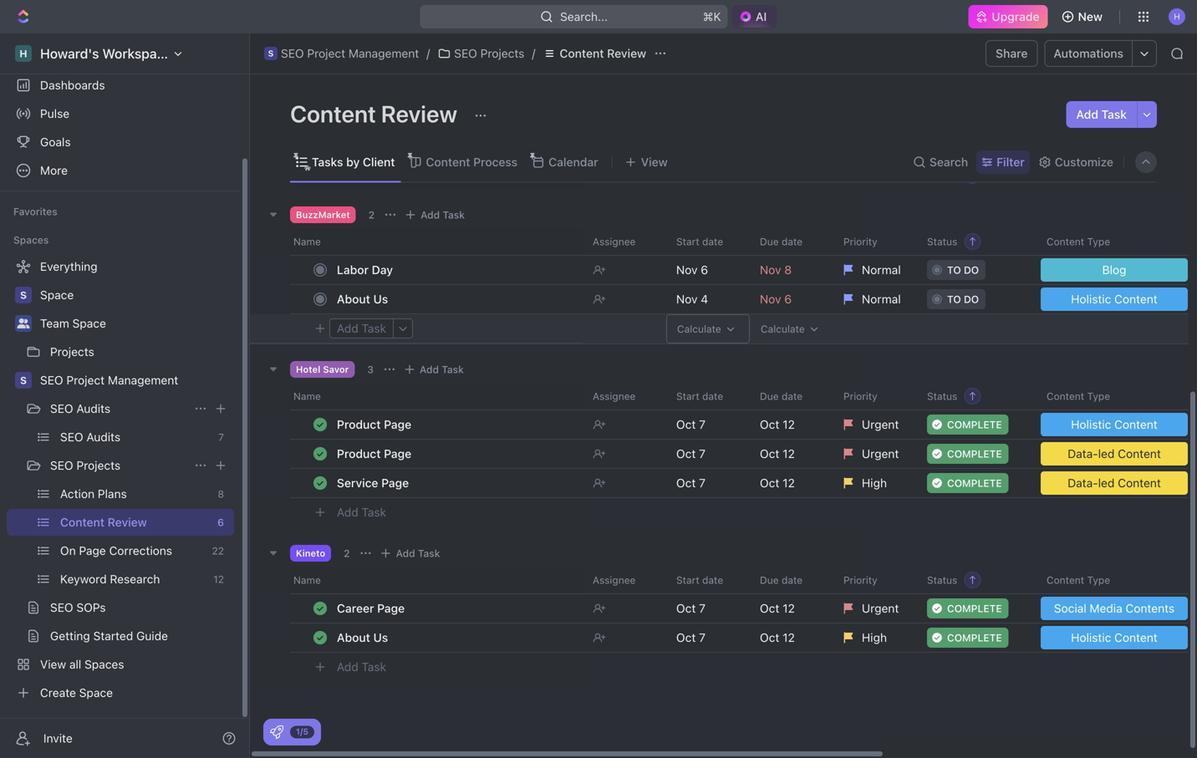 Task type: describe. For each thing, give the bounding box(es) containing it.
automations
[[1054, 46, 1124, 60]]

onboarding checklist button element
[[270, 726, 284, 739]]

view all spaces link
[[7, 652, 231, 678]]

22
[[212, 545, 224, 557]]

about us for labor
[[337, 292, 388, 306]]

view button
[[619, 151, 674, 174]]

6
[[218, 517, 224, 529]]

contents
[[1126, 602, 1175, 616]]

complete for complete dropdown button corresponding to high's urgent dropdown button
[[948, 603, 1003, 615]]

1/5
[[296, 727, 309, 737]]

us for day
[[374, 292, 388, 306]]

everything link
[[7, 253, 231, 280]]

content type button for blog
[[1037, 228, 1192, 255]]

tree inside sidebar navigation
[[7, 253, 234, 707]]

2 holistic content from the top
[[1072, 418, 1158, 432]]

seo project management
[[40, 373, 178, 387]]

2 vertical spatial projects
[[76, 459, 121, 473]]

2 for labor
[[369, 209, 375, 221]]

to do for holistic content
[[948, 294, 979, 305]]

0 vertical spatial projects
[[481, 46, 525, 60]]

normal for blog
[[862, 263, 901, 277]]

invite
[[43, 732, 73, 746]]

team space
[[40, 317, 106, 330]]

due for normal
[[760, 236, 779, 248]]

add task up customize
[[1077, 107, 1127, 121]]

holistic content button for blog
[[1038, 284, 1192, 314]]

add task button down service
[[330, 503, 393, 523]]

ai button
[[733, 5, 777, 28]]

1 vertical spatial review
[[381, 100, 458, 128]]

name button for labor day
[[290, 228, 583, 255]]

content process
[[426, 155, 518, 169]]

add right '3'
[[420, 364, 439, 376]]

blog
[[1103, 263, 1127, 277]]

2 horizontal spatial content review
[[560, 46, 647, 60]]

tasks
[[312, 155, 343, 169]]

name for career page
[[294, 575, 321, 586]]

add task button down "career"
[[330, 657, 393, 677]]

3
[[367, 364, 374, 376]]

to for blog
[[948, 264, 962, 276]]

space for create
[[79, 686, 113, 700]]

task down service page
[[362, 506, 386, 520]]

add task button right '3'
[[400, 360, 471, 380]]

complete button for urgent dropdown button associated with urgent
[[917, 410, 1037, 440]]

1 vertical spatial seo audits
[[60, 430, 121, 444]]

keyword
[[60, 572, 107, 586]]

buzzmarket
[[296, 209, 350, 220]]

due date button for high
[[750, 567, 834, 594]]

name for labor day
[[294, 236, 321, 248]]

add task down "career"
[[337, 660, 386, 674]]

automations button
[[1046, 41, 1132, 66]]

1 horizontal spatial content review
[[290, 100, 463, 128]]

getting
[[50, 629, 90, 643]]

action
[[60, 487, 95, 501]]

assignee button for labor day
[[583, 228, 667, 255]]

urgent button for high
[[834, 594, 917, 624]]

action plans link
[[60, 481, 211, 508]]

product page link for holistic
[[333, 413, 580, 437]]

2 for career
[[344, 548, 350, 560]]

add up career page
[[396, 548, 415, 560]]

everything
[[40, 260, 98, 273]]

product for holistic content
[[337, 418, 381, 432]]

add task button up customize
[[1067, 101, 1137, 128]]

to do button for blog
[[917, 255, 1037, 285]]

task up '3'
[[362, 322, 386, 336]]

start date button for high
[[667, 567, 750, 594]]

page for career page link
[[377, 602, 405, 616]]

pulse
[[40, 107, 70, 120]]

social media contents button
[[1038, 594, 1192, 624]]

social media contents
[[1055, 602, 1175, 616]]

page for on page corrections link
[[79, 544, 106, 558]]

onboarding checklist button image
[[270, 726, 284, 739]]

0 vertical spatial audits
[[76, 402, 110, 416]]

service page
[[337, 476, 409, 490]]

to do button for holistic content
[[917, 284, 1037, 314]]

filter
[[997, 155, 1025, 169]]

pulse link
[[7, 100, 234, 127]]

create
[[40, 686, 76, 700]]

calendar
[[549, 155, 599, 169]]

on
[[60, 544, 76, 558]]

social
[[1055, 602, 1087, 616]]

s for seo project management
[[20, 375, 27, 386]]

content inside tree
[[60, 516, 105, 529]]

favorites
[[13, 206, 58, 217]]

create space link
[[7, 680, 231, 707]]

day
[[372, 263, 393, 277]]

s for space
[[20, 289, 27, 301]]

projects link
[[50, 339, 231, 365]]

goals link
[[7, 129, 234, 156]]

data-led content for high
[[1068, 476, 1162, 490]]

due date for high
[[760, 575, 803, 586]]

view all spaces
[[40, 658, 124, 672]]

start date for normal
[[677, 236, 724, 248]]

upgrade
[[992, 10, 1040, 23]]

0 horizontal spatial seo projects link
[[50, 452, 187, 479]]

kineto
[[296, 548, 325, 559]]

task down career page
[[362, 660, 386, 674]]

seo sops link
[[50, 595, 231, 621]]

assignee for career page
[[593, 575, 636, 586]]

view button
[[619, 143, 674, 182]]

high button for holistic content
[[834, 623, 917, 653]]

about for labor
[[337, 292, 370, 306]]

howard's
[[40, 46, 99, 61]]

new button
[[1055, 3, 1113, 30]]

0 vertical spatial spaces
[[13, 234, 49, 246]]

due for urgent
[[760, 391, 779, 402]]

status button for urgent
[[917, 383, 1037, 410]]

due date for normal
[[760, 236, 803, 248]]

2 horizontal spatial review
[[607, 46, 647, 60]]

priority for normal
[[844, 236, 878, 248]]

hotel
[[296, 364, 321, 375]]

on page corrections
[[60, 544, 172, 558]]

0 vertical spatial management
[[349, 46, 419, 60]]

client
[[363, 155, 395, 169]]

add task up labor day link
[[421, 209, 465, 221]]

all
[[69, 658, 81, 672]]

7
[[218, 432, 224, 443]]

customize
[[1055, 155, 1114, 169]]

holistic content for social media contents
[[1072, 631, 1158, 645]]

start date button for urgent
[[667, 383, 750, 410]]

complete for complete dropdown button related to high dropdown button for data-led content
[[948, 478, 1003, 489]]

getting started guide
[[50, 629, 168, 643]]

complete for high dropdown button for holistic content's complete dropdown button
[[948, 632, 1003, 644]]

2 holistic content button from the top
[[1038, 410, 1192, 440]]

about for career
[[337, 631, 370, 645]]

labor day
[[337, 263, 393, 277]]

dashboards link
[[7, 72, 234, 99]]

⌘k
[[703, 10, 722, 23]]

tasks by client link
[[309, 151, 395, 174]]

assignee for labor day
[[593, 236, 636, 248]]

start for urgent
[[677, 391, 700, 402]]

about us for career
[[337, 631, 388, 645]]

add task button up career page
[[376, 544, 447, 564]]

management inside sidebar navigation
[[108, 373, 178, 387]]

holistic for social media contents
[[1072, 631, 1112, 645]]

data- for high
[[1068, 476, 1099, 490]]

seo projects inside sidebar navigation
[[50, 459, 121, 473]]

team
[[40, 317, 69, 330]]

view for view all spaces
[[40, 658, 66, 672]]

name for product page
[[294, 391, 321, 402]]

add task right '3'
[[420, 364, 464, 376]]

1 vertical spatial seo project management, , element
[[15, 372, 32, 389]]

dashboards
[[40, 78, 105, 92]]

complete for urgent dropdown button associated with urgent complete dropdown button
[[948, 419, 1003, 431]]

add up labor day link
[[421, 209, 440, 221]]

review inside tree
[[108, 516, 147, 529]]

content type for blog
[[1047, 236, 1111, 248]]

about us link for labor day
[[333, 287, 580, 312]]

space, , element
[[15, 287, 32, 304]]

0 vertical spatial seo project management, , element
[[264, 47, 278, 60]]

process
[[474, 155, 518, 169]]

new
[[1079, 10, 1103, 23]]

0 horizontal spatial content review link
[[60, 509, 211, 536]]

s seo project management /
[[268, 46, 430, 60]]

service
[[337, 476, 378, 490]]

user group image
[[17, 319, 30, 329]]

share
[[996, 46, 1028, 60]]

search
[[930, 155, 969, 169]]

goals
[[40, 135, 71, 149]]

career page link
[[333, 597, 580, 621]]

1 vertical spatial seo audits link
[[60, 424, 212, 451]]

on page corrections link
[[60, 538, 205, 565]]

plans
[[98, 487, 127, 501]]

type for holistic content
[[1088, 391, 1111, 402]]

holistic for blog
[[1072, 292, 1112, 306]]

guide
[[136, 629, 168, 643]]

data-led content button for urgent
[[1038, 439, 1192, 469]]

1 / from the left
[[427, 46, 430, 60]]

0 vertical spatial space
[[40, 288, 74, 302]]

data-led content button for high
[[1038, 468, 1192, 498]]

2 urgent from the top
[[862, 447, 899, 461]]

content type for holistic content
[[1047, 391, 1111, 402]]

led for urgent
[[1099, 447, 1115, 461]]

2 calculate button from the left
[[750, 314, 834, 344]]

high button for data-led content
[[834, 468, 917, 498]]

due date for urgent
[[760, 391, 803, 402]]

add up savor
[[337, 322, 359, 336]]

1 vertical spatial projects
[[50, 345, 94, 359]]

getting started guide link
[[50, 623, 231, 650]]

task right '3'
[[442, 364, 464, 376]]

career
[[337, 602, 374, 616]]

more button
[[7, 157, 234, 184]]

labor
[[337, 263, 369, 277]]

2 calculate from the left
[[761, 323, 805, 335]]

content process link
[[423, 151, 518, 174]]

due for high
[[760, 575, 779, 586]]



Task type: locate. For each thing, give the bounding box(es) containing it.
1 calculate from the left
[[677, 323, 722, 335]]

1 name button from the top
[[290, 228, 583, 255]]

h inside sidebar navigation
[[19, 48, 27, 59]]

4 complete button from the top
[[917, 594, 1037, 624]]

add task up career page link
[[396, 548, 440, 560]]

2 us from the top
[[374, 631, 388, 645]]

2 vertical spatial priority
[[844, 575, 878, 586]]

normal button for blog
[[834, 255, 917, 285]]

0 vertical spatial high
[[862, 476, 887, 490]]

2 vertical spatial assignee
[[593, 575, 636, 586]]

1 content type button from the top
[[1037, 228, 1192, 255]]

content review link down action plans link
[[60, 509, 211, 536]]

urgent for urgent
[[862, 418, 899, 432]]

h
[[1174, 12, 1181, 21], [19, 48, 27, 59]]

1 vertical spatial status button
[[917, 383, 1037, 410]]

product up service
[[337, 447, 381, 461]]

1 horizontal spatial seo projects link
[[433, 43, 529, 64]]

space link
[[40, 282, 231, 309]]

1 holistic content from the top
[[1072, 292, 1158, 306]]

blog button
[[1038, 255, 1192, 285]]

0 vertical spatial status button
[[917, 228, 1037, 255]]

2 start date button from the top
[[667, 383, 750, 410]]

view left all
[[40, 658, 66, 672]]

0 vertical spatial content type button
[[1037, 228, 1192, 255]]

complete button for second urgent dropdown button from the top of the page
[[917, 439, 1037, 469]]

search button
[[908, 151, 974, 174]]

1 vertical spatial product page link
[[333, 442, 580, 466]]

1 horizontal spatial view
[[641, 155, 668, 169]]

assignee button
[[583, 228, 667, 255], [583, 383, 667, 410], [583, 567, 667, 594]]

start
[[677, 236, 700, 248], [677, 391, 700, 402], [677, 575, 700, 586]]

2 vertical spatial content type button
[[1037, 567, 1192, 594]]

2 vertical spatial s
[[20, 375, 27, 386]]

add down "career"
[[337, 660, 359, 674]]

2 right 'kineto'
[[344, 548, 350, 560]]

1 data- from the top
[[1068, 447, 1099, 461]]

s inside seo project management, , element
[[20, 375, 27, 386]]

5 complete from the top
[[948, 632, 1003, 644]]

1 complete from the top
[[948, 419, 1003, 431]]

urgent for high
[[862, 602, 899, 616]]

content review up client
[[290, 100, 463, 128]]

content review down the search...
[[560, 46, 647, 60]]

keyword research
[[60, 572, 160, 586]]

1 high button from the top
[[834, 468, 917, 498]]

product page for data-led content
[[337, 447, 412, 461]]

seo project management, , element
[[264, 47, 278, 60], [15, 372, 32, 389]]

2 content type button from the top
[[1037, 383, 1192, 410]]

1 vertical spatial start date button
[[667, 383, 750, 410]]

1 vertical spatial product
[[337, 447, 381, 461]]

2 to from the top
[[948, 294, 962, 305]]

assignee for product page
[[593, 391, 636, 402]]

corrections
[[109, 544, 172, 558]]

calculate button
[[667, 314, 750, 344], [750, 314, 834, 344]]

name button down '3'
[[290, 383, 583, 410]]

sops
[[76, 601, 106, 615]]

priority for high
[[844, 575, 878, 586]]

1 vertical spatial audits
[[86, 430, 121, 444]]

content type button
[[1037, 228, 1192, 255], [1037, 383, 1192, 410], [1037, 567, 1192, 594]]

content review inside sidebar navigation
[[60, 516, 147, 529]]

1 vertical spatial content review link
[[60, 509, 211, 536]]

2 due from the top
[[760, 391, 779, 402]]

about us link down labor day link
[[333, 287, 580, 312]]

1 us from the top
[[374, 292, 388, 306]]

view for view
[[641, 155, 668, 169]]

0 vertical spatial name
[[294, 236, 321, 248]]

holistic content for blog
[[1072, 292, 1158, 306]]

name button for product page
[[290, 383, 583, 410]]

holistic content button for social media contents
[[1038, 623, 1192, 653]]

2 vertical spatial holistic
[[1072, 631, 1112, 645]]

3 name from the top
[[294, 575, 321, 586]]

1 status from the top
[[928, 236, 958, 248]]

1 horizontal spatial review
[[381, 100, 458, 128]]

sidebar navigation
[[0, 33, 253, 759]]

page
[[384, 418, 412, 432], [384, 447, 412, 461], [382, 476, 409, 490], [79, 544, 106, 558], [377, 602, 405, 616]]

due date
[[760, 236, 803, 248], [760, 391, 803, 402], [760, 575, 803, 586]]

0 vertical spatial type
[[1088, 236, 1111, 248]]

1 priority button from the top
[[834, 228, 917, 255]]

3 name button from the top
[[290, 567, 583, 594]]

add task
[[1077, 107, 1127, 121], [421, 209, 465, 221], [337, 322, 386, 336], [420, 364, 464, 376], [337, 506, 386, 520], [396, 548, 440, 560], [337, 660, 386, 674]]

0 vertical spatial status
[[928, 236, 958, 248]]

name button
[[290, 228, 583, 255], [290, 383, 583, 410], [290, 567, 583, 594]]

3 complete from the top
[[948, 478, 1003, 489]]

tree
[[7, 253, 234, 707]]

2 product page from the top
[[337, 447, 412, 461]]

about us down "career"
[[337, 631, 388, 645]]

0 horizontal spatial seo projects
[[50, 459, 121, 473]]

0 vertical spatial priority
[[844, 236, 878, 248]]

2 to do from the top
[[948, 294, 979, 305]]

0 vertical spatial led
[[1099, 447, 1115, 461]]

1 start date from the top
[[677, 236, 724, 248]]

space for team
[[72, 317, 106, 330]]

0 vertical spatial content review link
[[539, 43, 651, 64]]

5 complete button from the top
[[917, 623, 1037, 653]]

review up client
[[381, 100, 458, 128]]

2 vertical spatial priority button
[[834, 567, 917, 594]]

1 vertical spatial s
[[20, 289, 27, 301]]

2 vertical spatial start
[[677, 575, 700, 586]]

0 vertical spatial start date button
[[667, 228, 750, 255]]

name down the hotel
[[294, 391, 321, 402]]

0 vertical spatial s
[[268, 49, 274, 58]]

project
[[307, 46, 346, 60], [66, 373, 105, 387]]

3 start from the top
[[677, 575, 700, 586]]

1 vertical spatial urgent
[[862, 447, 899, 461]]

to do
[[948, 264, 979, 276], [948, 294, 979, 305]]

1 normal button from the top
[[834, 255, 917, 285]]

1 vertical spatial priority
[[844, 391, 878, 402]]

2 data-led content button from the top
[[1038, 468, 1192, 498]]

2 due date button from the top
[[750, 383, 834, 410]]

high for holistic content
[[862, 631, 887, 645]]

task down content process link
[[443, 209, 465, 221]]

start date for urgent
[[677, 391, 724, 402]]

product page link
[[333, 413, 580, 437], [333, 442, 580, 466]]

1 start date button from the top
[[667, 228, 750, 255]]

2 due date from the top
[[760, 391, 803, 402]]

1 product from the top
[[337, 418, 381, 432]]

content type for social media contents
[[1047, 575, 1111, 586]]

1 horizontal spatial h
[[1174, 12, 1181, 21]]

status button for high
[[917, 567, 1037, 594]]

view inside button
[[641, 155, 668, 169]]

howard's workspace, , element
[[15, 45, 32, 62]]

1 name from the top
[[294, 236, 321, 248]]

1 vertical spatial status
[[928, 391, 958, 402]]

add task button up '3'
[[330, 319, 393, 339]]

project inside seo project management link
[[66, 373, 105, 387]]

action plans
[[60, 487, 127, 501]]

0 vertical spatial assignee
[[593, 236, 636, 248]]

seo
[[281, 46, 304, 60], [454, 46, 477, 60], [40, 373, 63, 387], [50, 402, 73, 416], [60, 430, 83, 444], [50, 459, 73, 473], [50, 601, 73, 615]]

complete button
[[917, 410, 1037, 440], [917, 439, 1037, 469], [917, 468, 1037, 498], [917, 594, 1037, 624], [917, 623, 1037, 653]]

seo audits link down 'seo project management'
[[50, 396, 187, 422]]

page inside sidebar navigation
[[79, 544, 106, 558]]

type for social media contents
[[1088, 575, 1111, 586]]

2 vertical spatial holistic content
[[1072, 631, 1158, 645]]

1 vertical spatial us
[[374, 631, 388, 645]]

priority button
[[834, 228, 917, 255], [834, 383, 917, 410], [834, 567, 917, 594]]

status for urgent
[[928, 391, 958, 402]]

0 vertical spatial do
[[964, 264, 979, 276]]

1 about us link from the top
[[333, 287, 580, 312]]

howard's workspace
[[40, 46, 172, 61]]

seo audits link
[[50, 396, 187, 422], [60, 424, 212, 451]]

1 high from the top
[[862, 476, 887, 490]]

2 start from the top
[[677, 391, 700, 402]]

holistic content
[[1072, 292, 1158, 306], [1072, 418, 1158, 432], [1072, 631, 1158, 645]]

3 start date button from the top
[[667, 567, 750, 594]]

spaces down getting started guide
[[85, 658, 124, 672]]

status
[[928, 236, 958, 248], [928, 391, 958, 402], [928, 575, 958, 586]]

do for holistic content
[[964, 294, 979, 305]]

0 vertical spatial seo audits
[[50, 402, 110, 416]]

task up customize
[[1102, 107, 1127, 121]]

start for normal
[[677, 236, 700, 248]]

2 led from the top
[[1099, 476, 1115, 490]]

1 type from the top
[[1088, 236, 1111, 248]]

content review link
[[539, 43, 651, 64], [60, 509, 211, 536]]

1 complete button from the top
[[917, 410, 1037, 440]]

1 vertical spatial holistic content
[[1072, 418, 1158, 432]]

/
[[427, 46, 430, 60], [532, 46, 536, 60]]

s inside space, , element
[[20, 289, 27, 301]]

about down labor
[[337, 292, 370, 306]]

3 content type button from the top
[[1037, 567, 1192, 594]]

about us link for career page
[[333, 626, 580, 650]]

about us
[[337, 292, 388, 306], [337, 631, 388, 645]]

0 vertical spatial high button
[[834, 468, 917, 498]]

complete button for high's urgent dropdown button
[[917, 594, 1037, 624]]

1 vertical spatial start
[[677, 391, 700, 402]]

us down day
[[374, 292, 388, 306]]

h inside dropdown button
[[1174, 12, 1181, 21]]

0 horizontal spatial project
[[66, 373, 105, 387]]

name button up career page link
[[290, 567, 583, 594]]

2 status from the top
[[928, 391, 958, 402]]

1 vertical spatial content type
[[1047, 391, 1111, 402]]

0 vertical spatial us
[[374, 292, 388, 306]]

1 product page link from the top
[[333, 413, 580, 437]]

1 urgent from the top
[[862, 418, 899, 432]]

2 right buzzmarket on the top of the page
[[369, 209, 375, 221]]

2 urgent button from the top
[[834, 439, 917, 469]]

do
[[964, 264, 979, 276], [964, 294, 979, 305]]

us for page
[[374, 631, 388, 645]]

about us down labor day
[[337, 292, 388, 306]]

1 urgent button from the top
[[834, 410, 917, 440]]

assignee
[[593, 236, 636, 248], [593, 391, 636, 402], [593, 575, 636, 586]]

2 status button from the top
[[917, 383, 1037, 410]]

1 about us from the top
[[337, 292, 388, 306]]

view
[[641, 155, 668, 169], [40, 658, 66, 672]]

2 assignee from the top
[[593, 391, 636, 402]]

1 vertical spatial content review
[[290, 100, 463, 128]]

review up on page corrections link
[[108, 516, 147, 529]]

add
[[1077, 107, 1099, 121], [421, 209, 440, 221], [337, 322, 359, 336], [420, 364, 439, 376], [337, 506, 359, 520], [396, 548, 415, 560], [337, 660, 359, 674]]

1 data-led content from the top
[[1068, 447, 1162, 461]]

content review down plans
[[60, 516, 147, 529]]

1 assignee from the top
[[593, 236, 636, 248]]

0 horizontal spatial /
[[427, 46, 430, 60]]

1 due date button from the top
[[750, 228, 834, 255]]

1 normal from the top
[[862, 263, 901, 277]]

type for blog
[[1088, 236, 1111, 248]]

product page link for data-
[[333, 442, 580, 466]]

add task button up labor day link
[[401, 205, 472, 225]]

2 vertical spatial due date
[[760, 575, 803, 586]]

start date button for normal
[[667, 228, 750, 255]]

2 name from the top
[[294, 391, 321, 402]]

started
[[93, 629, 133, 643]]

2 vertical spatial due date button
[[750, 567, 834, 594]]

1 vertical spatial project
[[66, 373, 105, 387]]

3 type from the top
[[1088, 575, 1111, 586]]

page inside "link"
[[382, 476, 409, 490]]

assignee button for career page
[[583, 567, 667, 594]]

task up career page link
[[418, 548, 440, 560]]

view inside sidebar navigation
[[40, 658, 66, 672]]

start for high
[[677, 575, 700, 586]]

0 vertical spatial due date button
[[750, 228, 834, 255]]

2
[[369, 209, 375, 221], [344, 548, 350, 560]]

name
[[294, 236, 321, 248], [294, 391, 321, 402], [294, 575, 321, 586]]

complete for complete dropdown button associated with second urgent dropdown button from the top of the page
[[948, 448, 1003, 460]]

add task down service
[[337, 506, 386, 520]]

content type button for social media contents
[[1037, 567, 1192, 594]]

1 vertical spatial led
[[1099, 476, 1115, 490]]

content review link down the search...
[[539, 43, 651, 64]]

2 normal from the top
[[862, 292, 901, 306]]

1 led from the top
[[1099, 447, 1115, 461]]

priority button for urgent
[[834, 383, 917, 410]]

1 assignee button from the top
[[583, 228, 667, 255]]

us down career page
[[374, 631, 388, 645]]

2 product page link from the top
[[333, 442, 580, 466]]

holistic content button
[[1038, 284, 1192, 314], [1038, 410, 1192, 440], [1038, 623, 1192, 653]]

seo projects
[[454, 46, 525, 60], [50, 459, 121, 473]]

by
[[346, 155, 360, 169]]

content type button for holistic content
[[1037, 383, 1192, 410]]

1 vertical spatial due date
[[760, 391, 803, 402]]

2 priority from the top
[[844, 391, 878, 402]]

2 vertical spatial assignee button
[[583, 567, 667, 594]]

review down the search...
[[607, 46, 647, 60]]

3 holistic content from the top
[[1072, 631, 1158, 645]]

1 holistic from the top
[[1072, 292, 1112, 306]]

space up team
[[40, 288, 74, 302]]

2 about us from the top
[[337, 631, 388, 645]]

0 vertical spatial product
[[337, 418, 381, 432]]

1 horizontal spatial project
[[307, 46, 346, 60]]

1 horizontal spatial spaces
[[85, 658, 124, 672]]

1 horizontal spatial /
[[532, 46, 536, 60]]

1 vertical spatial to do
[[948, 294, 979, 305]]

task
[[1102, 107, 1127, 121], [443, 209, 465, 221], [362, 322, 386, 336], [442, 364, 464, 376], [362, 506, 386, 520], [418, 548, 440, 560], [362, 660, 386, 674]]

4 complete from the top
[[948, 603, 1003, 615]]

tree containing everything
[[7, 253, 234, 707]]

3 due date from the top
[[760, 575, 803, 586]]

upgrade link
[[969, 5, 1048, 28]]

1 vertical spatial about us
[[337, 631, 388, 645]]

1 vertical spatial name button
[[290, 383, 583, 410]]

due date button for urgent
[[750, 383, 834, 410]]

to for holistic content
[[948, 294, 962, 305]]

1 vertical spatial normal
[[862, 292, 901, 306]]

career page
[[337, 602, 405, 616]]

12
[[213, 574, 224, 585]]

status button for normal
[[917, 228, 1037, 255]]

0 vertical spatial review
[[607, 46, 647, 60]]

1 vertical spatial data-led content
[[1068, 476, 1162, 490]]

space down view all spaces
[[79, 686, 113, 700]]

2 about from the top
[[337, 631, 370, 645]]

2 start date from the top
[[677, 391, 724, 402]]

2 data-led content from the top
[[1068, 476, 1162, 490]]

assignee button for product page
[[583, 383, 667, 410]]

3 holistic from the top
[[1072, 631, 1112, 645]]

2 data- from the top
[[1068, 476, 1099, 490]]

0 vertical spatial due date
[[760, 236, 803, 248]]

0 vertical spatial assignee button
[[583, 228, 667, 255]]

review
[[607, 46, 647, 60], [381, 100, 458, 128], [108, 516, 147, 529]]

product page up service page
[[337, 447, 412, 461]]

1 vertical spatial 2
[[344, 548, 350, 560]]

service page link
[[333, 471, 580, 496]]

product
[[337, 418, 381, 432], [337, 447, 381, 461]]

1 product page from the top
[[337, 418, 412, 432]]

product page
[[337, 418, 412, 432], [337, 447, 412, 461]]

3 urgent button from the top
[[834, 594, 917, 624]]

1 horizontal spatial 2
[[369, 209, 375, 221]]

0 vertical spatial holistic
[[1072, 292, 1112, 306]]

1 calculate button from the left
[[667, 314, 750, 344]]

about us link down career page link
[[333, 626, 580, 650]]

name button for career page
[[290, 567, 583, 594]]

priority button for high
[[834, 567, 917, 594]]

1 due date from the top
[[760, 236, 803, 248]]

3 urgent from the top
[[862, 602, 899, 616]]

media
[[1090, 602, 1123, 616]]

data-led content button
[[1038, 439, 1192, 469], [1038, 468, 1192, 498]]

2 to do button from the top
[[917, 284, 1037, 314]]

workspace
[[102, 46, 172, 61]]

2 / from the left
[[532, 46, 536, 60]]

1 vertical spatial view
[[40, 658, 66, 672]]

spaces inside the 'view all spaces' link
[[85, 658, 124, 672]]

spaces
[[13, 234, 49, 246], [85, 658, 124, 672]]

complete button for high dropdown button for data-led content
[[917, 468, 1037, 498]]

0 vertical spatial seo projects
[[454, 46, 525, 60]]

0 horizontal spatial 2
[[344, 548, 350, 560]]

complete button for high dropdown button for holistic content
[[917, 623, 1037, 653]]

seo project management link
[[40, 367, 231, 394]]

team space link
[[40, 310, 231, 337]]

1 vertical spatial assignee
[[593, 391, 636, 402]]

0 vertical spatial seo projects link
[[433, 43, 529, 64]]

product page down '3'
[[337, 418, 412, 432]]

share button
[[986, 40, 1038, 67]]

1 vertical spatial h
[[19, 48, 27, 59]]

data-led content for urgent
[[1068, 447, 1162, 461]]

due date button for normal
[[750, 228, 834, 255]]

3 priority button from the top
[[834, 567, 917, 594]]

0 vertical spatial seo audits link
[[50, 396, 187, 422]]

customize button
[[1034, 151, 1119, 174]]

add up customize
[[1077, 107, 1099, 121]]

calculate
[[677, 323, 722, 335], [761, 323, 805, 335]]

filter button
[[977, 151, 1030, 174]]

2 holistic from the top
[[1072, 418, 1112, 432]]

3 assignee from the top
[[593, 575, 636, 586]]

hotel savor
[[296, 364, 349, 375]]

to do for blog
[[948, 264, 979, 276]]

2 high button from the top
[[834, 623, 917, 653]]

status for normal
[[928, 236, 958, 248]]

start date for high
[[677, 575, 724, 586]]

1 horizontal spatial management
[[349, 46, 419, 60]]

1 vertical spatial start date
[[677, 391, 724, 402]]

0 horizontal spatial content review
[[60, 516, 147, 529]]

1 horizontal spatial content review link
[[539, 43, 651, 64]]

2 product from the top
[[337, 447, 381, 461]]

2 name button from the top
[[290, 383, 583, 410]]

spaces down favorites button
[[13, 234, 49, 246]]

to do button
[[917, 255, 1037, 285], [917, 284, 1037, 314]]

0 vertical spatial to do
[[948, 264, 979, 276]]

savor
[[323, 364, 349, 375]]

high
[[862, 476, 887, 490], [862, 631, 887, 645]]

0 vertical spatial product page link
[[333, 413, 580, 437]]

3 content type from the top
[[1047, 575, 1111, 586]]

space right team
[[72, 317, 106, 330]]

2 vertical spatial status button
[[917, 567, 1037, 594]]

seo audits down 'seo project management'
[[50, 402, 110, 416]]

name down 'kineto'
[[294, 575, 321, 586]]

s inside s seo project management /
[[268, 49, 274, 58]]

1 content type from the top
[[1047, 236, 1111, 248]]

2 normal button from the top
[[834, 284, 917, 314]]

high for data-led content
[[862, 476, 887, 490]]

space
[[40, 288, 74, 302], [72, 317, 106, 330], [79, 686, 113, 700]]

add task up '3'
[[337, 322, 386, 336]]

1 vertical spatial type
[[1088, 391, 1111, 402]]

2 type from the top
[[1088, 391, 1111, 402]]

about down "career"
[[337, 631, 370, 645]]

0 vertical spatial holistic content button
[[1038, 284, 1192, 314]]

data- for urgent
[[1068, 447, 1099, 461]]

1 horizontal spatial seo projects
[[454, 46, 525, 60]]

seo audits up action plans
[[60, 430, 121, 444]]

ai
[[756, 10, 767, 23]]

3 priority from the top
[[844, 575, 878, 586]]

3 due date button from the top
[[750, 567, 834, 594]]

s
[[268, 49, 274, 58], [20, 289, 27, 301], [20, 375, 27, 386]]

0 vertical spatial urgent
[[862, 418, 899, 432]]

view right calendar
[[641, 155, 668, 169]]

3 due from the top
[[760, 575, 779, 586]]

1 do from the top
[[964, 264, 979, 276]]

0 vertical spatial due
[[760, 236, 779, 248]]

product down '3'
[[337, 418, 381, 432]]

add down service
[[337, 506, 359, 520]]

1 vertical spatial data-
[[1068, 476, 1099, 490]]

2 vertical spatial name button
[[290, 567, 583, 594]]

seo audits link up action plans link
[[60, 424, 212, 451]]

more
[[40, 164, 68, 177]]

2 high from the top
[[862, 631, 887, 645]]

2 vertical spatial name
[[294, 575, 321, 586]]

2 priority button from the top
[[834, 383, 917, 410]]

labor day link
[[333, 258, 580, 282]]

page for service page "link"
[[382, 476, 409, 490]]

8
[[218, 488, 224, 500]]

calendar link
[[545, 151, 599, 174]]

3 status button from the top
[[917, 567, 1037, 594]]

1 vertical spatial seo projects link
[[50, 452, 187, 479]]

1 vertical spatial priority button
[[834, 383, 917, 410]]

2 vertical spatial start date
[[677, 575, 724, 586]]

normal for holistic content
[[862, 292, 901, 306]]

do for blog
[[964, 264, 979, 276]]

1 to from the top
[[948, 264, 962, 276]]

product page for holistic content
[[337, 418, 412, 432]]

search...
[[561, 10, 608, 23]]

seo projects link
[[433, 43, 529, 64], [50, 452, 187, 479]]

led
[[1099, 447, 1115, 461], [1099, 476, 1115, 490]]

name button up labor day link
[[290, 228, 583, 255]]

1 status button from the top
[[917, 228, 1037, 255]]

name down buzzmarket on the top of the page
[[294, 236, 321, 248]]

1 holistic content button from the top
[[1038, 284, 1192, 314]]



Task type: vqa. For each thing, say whether or not it's contained in the screenshot.
1st the Start date DROPDOWN BUTTON from the bottom
yes



